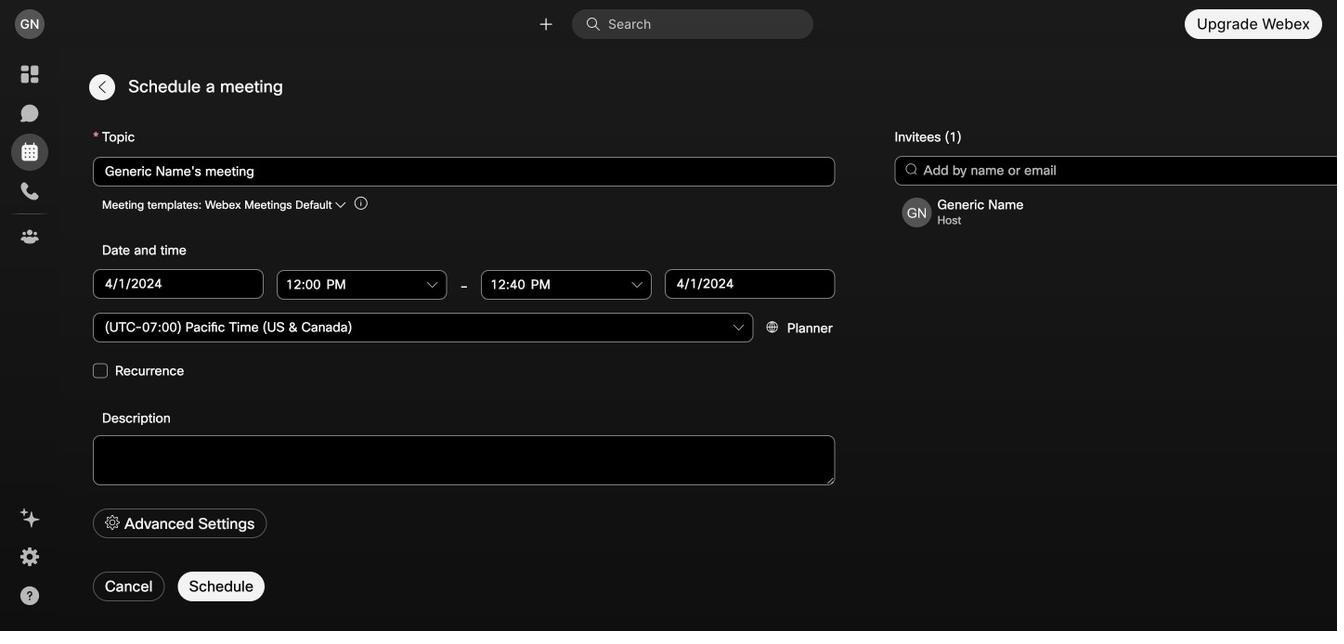 Task type: locate. For each thing, give the bounding box(es) containing it.
navigation
[[0, 48, 59, 632]]



Task type: vqa. For each thing, say whether or not it's contained in the screenshot.
Navigation
yes



Task type: describe. For each thing, give the bounding box(es) containing it.
webex tab list
[[11, 56, 48, 256]]



